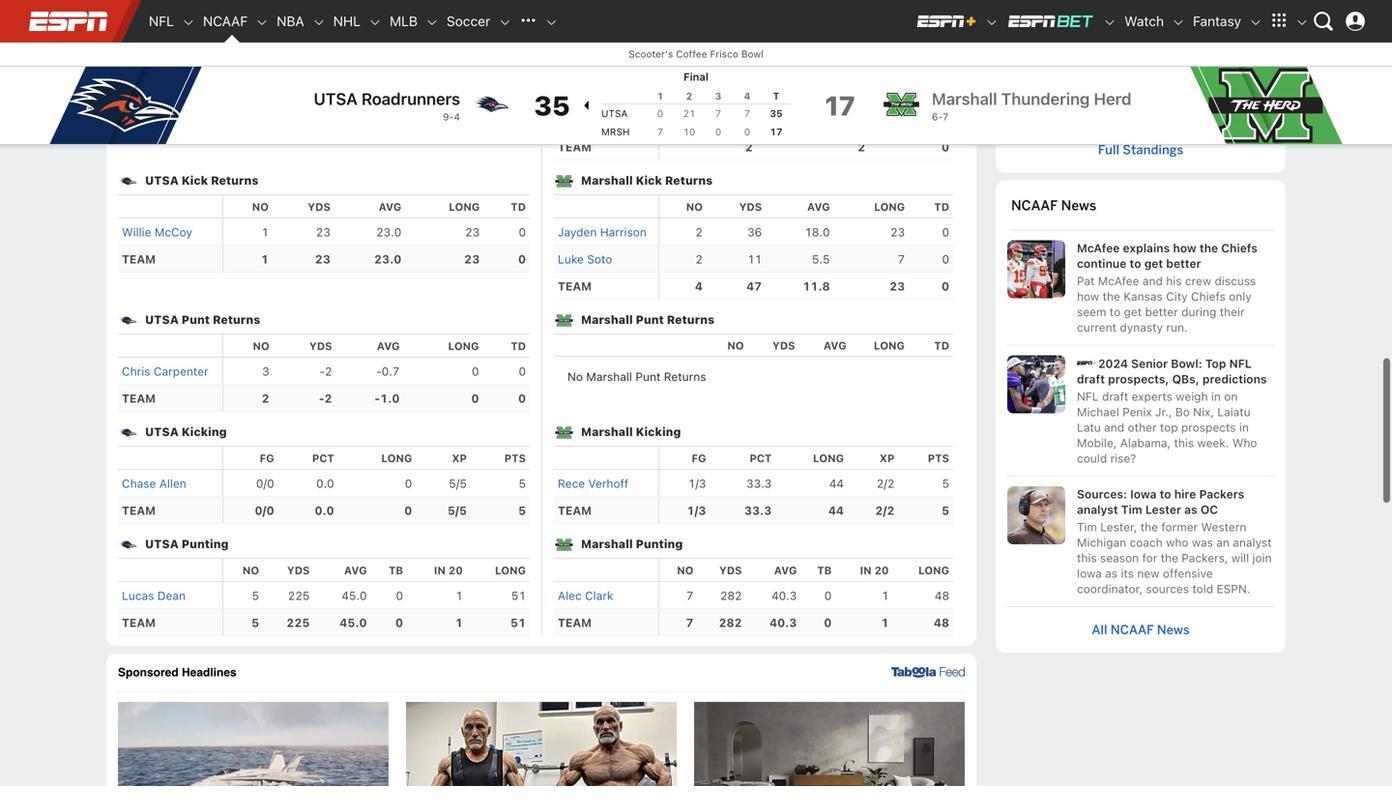 Task type: describe. For each thing, give the bounding box(es) containing it.
2- for 6
[[1193, 70, 1206, 84]]

espn+ image
[[916, 14, 978, 29]]

no for utsa punting
[[243, 564, 259, 577]]

1 horizontal spatial espn bet image
[[1103, 16, 1117, 29]]

0 horizontal spatial analyst
[[1077, 503, 1118, 516]]

nhl
[[333, 13, 361, 29]]

prospects,
[[1108, 372, 1169, 386]]

rise?
[[1110, 452, 1136, 465]]

in for 51
[[434, 564, 446, 577]]

profile management image
[[1346, 12, 1365, 31]]

0 vertical spatial 282
[[720, 589, 742, 602]]

pat
[[1077, 274, 1095, 288]]

continue
[[1077, 257, 1127, 270]]

marshall image for marshall kick returns
[[554, 171, 581, 190]]

1 vertical spatial 6
[[1206, 70, 1213, 84]]

1 horizontal spatial 10
[[1256, 97, 1270, 111]]

- left -1.0
[[319, 392, 324, 405]]

michigan
[[1077, 536, 1126, 549]]

join
[[1253, 551, 1272, 565]]

0 vertical spatial mcafee
[[1077, 241, 1120, 255]]

1 vertical spatial 2/2
[[875, 504, 895, 517]]

0 vertical spatial as
[[1184, 503, 1198, 516]]

1 vertical spatial 10
[[683, 126, 696, 137]]

marshall for interceptions
[[581, 34, 633, 48]]

1 vertical spatial 3
[[262, 364, 269, 378]]

1 vertical spatial 1/3
[[687, 504, 706, 517]]

marshall for thundering
[[932, 89, 997, 108]]

lucas dean
[[122, 589, 186, 602]]

0 vertical spatial draft
[[1077, 372, 1105, 386]]

8
[[1206, 97, 1213, 111]]

espn plus image
[[985, 16, 999, 29]]

0 vertical spatial 1/3
[[688, 477, 706, 490]]

mlb link
[[382, 0, 425, 43]]

kicking for marshall kicking
[[636, 425, 681, 439]]

4 inside utsa roadrunners 9-4
[[454, 111, 460, 122]]

marshall kick returns
[[581, 174, 713, 187]]

1 vertical spatial 45.0
[[340, 616, 367, 629]]

0.7
[[382, 364, 400, 378]]

espn more sports home page image
[[514, 7, 543, 36]]

returns for utsa punt returns
[[213, 313, 260, 326]]

yds for utsa kick returns
[[308, 201, 331, 213]]

the up the seem in the right of the page
[[1103, 290, 1120, 303]]

senior
[[1131, 357, 1168, 370]]

more sports image
[[545, 16, 558, 29]]

t
[[773, 90, 780, 102]]

1 horizontal spatial news
[[1157, 622, 1190, 638]]

- up -1.0
[[376, 364, 382, 378]]

luke soto
[[558, 252, 612, 266]]

to inside sources: iowa to hire packers analyst tim lester as oc tim lester, the former western michigan coach who was an analyst this season for the packers, will join iowa as its new offensive coordinator, sources told espn.
[[1160, 487, 1171, 501]]

chris
[[122, 364, 150, 378]]

0 vertical spatial 51
[[511, 589, 526, 602]]

the down 'who'
[[1161, 551, 1179, 565]]

team for utsa kick returns
[[122, 252, 156, 266]]

team for marshall kicking
[[558, 504, 592, 517]]

pts for 2/2
[[928, 452, 949, 465]]

soto
[[587, 252, 612, 266]]

yds for marshall interceptions
[[843, 61, 865, 74]]

0 vertical spatial to
[[1130, 257, 1141, 270]]

more espn image
[[1296, 16, 1309, 29]]

list containing mcafee explains how the chiefs continue to get better
[[1007, 240, 1274, 597]]

predictions
[[1203, 372, 1267, 386]]

avg for 18.0
[[807, 201, 830, 213]]

5.5
[[812, 252, 830, 266]]

20 for 48
[[875, 564, 889, 577]]

rece
[[558, 477, 585, 490]]

lester
[[1146, 503, 1181, 516]]

roadrunners
[[362, 89, 460, 108]]

fantasy image
[[1249, 16, 1263, 29]]

all ncaaf news link
[[1092, 622, 1190, 638]]

1 horizontal spatial 35
[[770, 108, 783, 119]]

yds for utsa interceptions
[[416, 61, 438, 74]]

4 up 3-5
[[1206, 16, 1213, 30]]

allen
[[159, 477, 186, 490]]

avg for 45.0
[[344, 564, 367, 577]]

0 horizontal spatial iowa
[[1077, 567, 1102, 580]]

monroe
[[1030, 97, 1071, 111]]

marshall image for marshall punt returns
[[554, 310, 581, 330]]

returns for marshall kick returns
[[665, 174, 713, 187]]

utsa punt returns
[[145, 313, 260, 326]]

2 vertical spatial ncaaf
[[1111, 622, 1154, 638]]

only
[[1229, 290, 1252, 303]]

all
[[1092, 622, 1108, 638]]

0 vertical spatial 5/5
[[449, 477, 467, 490]]

3- for 9
[[1250, 70, 1263, 84]]

mlb image
[[425, 16, 439, 29]]

on
[[1224, 390, 1238, 403]]

utsa image for utsa punting
[[118, 535, 145, 554]]

2024 senior bowl: top nfl draft prospects, qbs, predictions image
[[1007, 355, 1065, 413]]

pts for 5/5
[[504, 452, 526, 465]]

seem
[[1077, 305, 1106, 319]]

returns for utsa kick returns
[[211, 174, 259, 187]]

int for utsa interceptions
[[302, 61, 321, 74]]

experts
[[1132, 390, 1173, 403]]

xp for 5/5
[[452, 452, 467, 465]]

herd
[[1094, 89, 1132, 108]]

utsa for interceptions
[[145, 34, 179, 48]]

mcafee explains how the chiefs continue to get better image
[[1007, 240, 1065, 298]]

7 inside marshall thundering herd 6-7
[[943, 111, 949, 122]]

week.
[[1197, 436, 1229, 450]]

0 vertical spatial 0/0
[[256, 477, 274, 490]]

sources: iowa to hire packers analyst tim lester as oc element
[[1077, 486, 1274, 517]]

laiatu
[[1218, 405, 1251, 419]]

4 left 47
[[695, 279, 703, 293]]

final
[[684, 71, 709, 83]]

1 horizontal spatial in
[[1239, 421, 1249, 434]]

- left -0.7
[[319, 364, 325, 378]]

0 vertical spatial 48
[[935, 589, 949, 602]]

for
[[1142, 551, 1158, 565]]

interceptions for marshall interceptions
[[636, 34, 717, 48]]

dean
[[157, 589, 186, 602]]

0 vertical spatial 0.0
[[316, 477, 334, 490]]

1 vertical spatial 0/0
[[255, 504, 274, 517]]

coordinator,
[[1077, 582, 1143, 596]]

punt for utsa
[[182, 313, 210, 326]]

utsa for kick
[[145, 174, 179, 187]]

and inside the mcafee explains how the chiefs continue to get better pat mcafee and his crew discuss how the kansas city chiefs only seem to get better during their current dynasty run.
[[1143, 274, 1163, 288]]

int for marshall interceptions
[[734, 61, 753, 74]]

bowl
[[741, 48, 764, 59]]

1 vertical spatial to
[[1110, 305, 1121, 319]]

prospects
[[1181, 421, 1236, 434]]

0 vertical spatial 40.3
[[772, 589, 797, 602]]

standings
[[1123, 142, 1184, 158]]

0 vertical spatial 23.0
[[376, 225, 402, 239]]

marshall for punting
[[581, 537, 633, 551]]

-2 for -0.7
[[319, 364, 332, 378]]

utsa roadrunners 9-4
[[314, 89, 460, 122]]

lucas dean link
[[122, 586, 186, 605]]

thundering
[[1001, 89, 1090, 108]]

1 vertical spatial 40.3
[[770, 616, 797, 629]]

0-8
[[1193, 97, 1213, 111]]

nhl link
[[326, 0, 368, 43]]

utsa image for utsa interceptions
[[118, 32, 145, 51]]

4-4
[[1193, 16, 1213, 30]]

0 vertical spatial chiefs
[[1221, 241, 1258, 255]]

kansas
[[1124, 290, 1163, 303]]

0 horizontal spatial espn bet image
[[1007, 14, 1096, 29]]

1 vertical spatial 48
[[934, 616, 949, 629]]

interceptions for utsa interceptions
[[182, 34, 263, 48]]

1 horizontal spatial nfl
[[1077, 390, 1099, 403]]

1 vertical spatial get
[[1124, 305, 1142, 319]]

36
[[747, 225, 762, 239]]

1 horizontal spatial analyst
[[1233, 536, 1272, 549]]

utsa roadrunners link
[[314, 88, 460, 109]]

run.
[[1166, 321, 1188, 334]]

marshall kicking
[[581, 425, 681, 439]]

9-
[[443, 111, 454, 122]]

1 vertical spatial 0.0
[[315, 504, 334, 517]]

marshall thundering herd link
[[932, 88, 1132, 109]]

its
[[1121, 567, 1134, 580]]

6- for 3-5
[[1250, 43, 1263, 57]]

willie mccoy link
[[122, 223, 192, 241]]

1 vertical spatial 225
[[286, 616, 310, 629]]

nhl image
[[368, 16, 382, 29]]

0 vertical spatial better
[[1166, 257, 1201, 270]]

top
[[1205, 357, 1226, 370]]

packers,
[[1182, 551, 1228, 565]]

avg for 40.3
[[774, 564, 797, 577]]

avg for 23.0
[[379, 201, 402, 213]]

offensive
[[1163, 567, 1213, 580]]

team for marshall punting
[[558, 616, 592, 629]]

full standings
[[1098, 142, 1184, 158]]

during
[[1182, 305, 1217, 319]]

team up utsa interceptions
[[122, 1, 156, 15]]

4 left 't'
[[744, 90, 751, 102]]

winner icon utsa roadrunners image
[[580, 94, 592, 117]]

1 vertical spatial how
[[1077, 290, 1099, 303]]

1 vertical spatial 33.3
[[744, 504, 772, 517]]

57
[[424, 86, 438, 100]]

willie
[[122, 225, 151, 239]]

0 vertical spatial 2/2
[[877, 477, 895, 490]]

yds for utsa punting
[[287, 564, 310, 577]]

0 vertical spatial in
[[1211, 390, 1221, 403]]

packers
[[1199, 487, 1245, 501]]

6-7 for 3-5
[[1250, 43, 1270, 57]]

coffee
[[676, 48, 707, 59]]

no for utsa kick returns
[[252, 201, 269, 213]]

avg for -0.7
[[377, 340, 400, 352]]

michael
[[1077, 405, 1119, 419]]

qbs,
[[1172, 372, 1200, 386]]

carpenter
[[154, 364, 208, 378]]

frisco
[[710, 48, 739, 59]]

utsa image for utsa punt returns
[[118, 310, 145, 330]]

0 horizontal spatial 35
[[534, 89, 570, 121]]

yds for marshall kick returns
[[739, 201, 762, 213]]

louisiana
[[1011, 43, 1063, 57]]

sources
[[1146, 582, 1189, 596]]

new
[[1137, 567, 1160, 580]]

in for 48
[[860, 564, 872, 577]]

micah abraham link
[[558, 111, 643, 129]]

pat mcafee and his crew discuss how the kansas city chiefs only seem to get better during their current dynasty run. element
[[1077, 271, 1274, 335]]

no for utsa punt returns
[[253, 340, 269, 352]]

his
[[1166, 274, 1182, 288]]

1 horizontal spatial 17
[[825, 89, 855, 121]]

0-
[[1193, 97, 1206, 111]]

chase allen link
[[122, 474, 186, 493]]

marshall punting
[[581, 537, 683, 551]]

the up the crew
[[1200, 241, 1218, 255]]



Task type: locate. For each thing, give the bounding box(es) containing it.
1 horizontal spatial 20
[[875, 564, 889, 577]]

analyst down sources:
[[1077, 503, 1118, 516]]

0 vertical spatial 44
[[829, 477, 844, 490]]

0 vertical spatial 6-7
[[1250, 16, 1270, 30]]

marshall down mrsh
[[581, 174, 633, 187]]

marshall inside marshall thundering herd 6-7
[[932, 89, 997, 108]]

team down kam
[[122, 113, 156, 127]]

1 6-7 from the top
[[1250, 16, 1270, 30]]

to down explains
[[1130, 257, 1141, 270]]

0 horizontal spatial kick
[[182, 174, 208, 187]]

utsa image up chris
[[118, 310, 145, 330]]

to right the seem in the right of the page
[[1110, 305, 1121, 319]]

marshall image for marshall kicking
[[554, 423, 581, 442]]

2 in 20 from the left
[[860, 564, 889, 577]]

how down pat
[[1077, 290, 1099, 303]]

pct for 33.3
[[750, 452, 772, 465]]

mcafee explains how the chiefs continue to get better element
[[1077, 240, 1274, 271]]

punt up carpenter
[[182, 313, 210, 326]]

6-7 up 3-9
[[1250, 43, 1270, 57]]

punt up no marshall punt returns
[[636, 313, 664, 326]]

2-6
[[1193, 70, 1213, 84]]

1 vertical spatial as
[[1105, 567, 1118, 580]]

0 horizontal spatial pct
[[312, 452, 334, 465]]

better
[[1166, 257, 1201, 270], [1145, 305, 1178, 319]]

in 20 for 48
[[860, 564, 889, 577]]

espn.
[[1217, 582, 1250, 596]]

0 horizontal spatial to
[[1110, 305, 1121, 319]]

6-7 for 4-4
[[1250, 16, 1270, 30]]

no
[[568, 370, 583, 383]]

in 20
[[434, 564, 463, 577], [860, 564, 889, 577]]

full standings link
[[1098, 142, 1184, 158]]

2024 senior bowl: top nfl draft prospects, qbs, predictions nfl draft experts weigh in on michael penix jr., bo nix, laiatu latu and other top prospects in mobile, alabama, this week. who could rise?
[[1077, 357, 1267, 465]]

in 20 for 51
[[434, 564, 463, 577]]

5 marshall image from the top
[[554, 535, 581, 554]]

marshall image down more sports icon
[[554, 32, 581, 51]]

watch image
[[1172, 16, 1185, 29]]

0 vertical spatial utsa image
[[118, 32, 145, 51]]

an
[[1217, 536, 1230, 549]]

0 vertical spatial get
[[1144, 257, 1163, 270]]

yds for utsa punt returns
[[309, 340, 332, 352]]

nfl inside global navigation element
[[149, 13, 174, 29]]

verhoff
[[588, 477, 629, 490]]

1 horizontal spatial pct
[[750, 452, 772, 465]]

1 horizontal spatial ncaaf
[[1011, 197, 1058, 214]]

0 vertical spatial 45.0
[[342, 589, 367, 602]]

2 fg from the left
[[692, 452, 706, 465]]

2 tb from the left
[[817, 564, 832, 577]]

1 horizontal spatial int
[[734, 61, 753, 74]]

1 vertical spatial 3-
[[1250, 70, 1263, 84]]

utsa inside utsa roadrunners 9-4
[[314, 89, 358, 108]]

0 horizontal spatial as
[[1105, 567, 1118, 580]]

1 vertical spatial 23.0
[[374, 252, 402, 266]]

team down luke
[[558, 279, 592, 293]]

2 vertical spatial nfl
[[1077, 390, 1099, 403]]

-2 for -1.0
[[319, 392, 332, 405]]

1.0
[[380, 392, 400, 405]]

utsa up willie mccoy link
[[145, 174, 179, 187]]

ncaaf for ncaaf
[[203, 13, 248, 29]]

sponsored
[[118, 666, 179, 679]]

ncaaf news
[[1011, 197, 1097, 214]]

3- down 4-
[[1193, 43, 1206, 57]]

1 punting from the left
[[182, 537, 229, 551]]

1 vertical spatial ncaaf
[[1011, 197, 1058, 214]]

marshall thundering herd 6-7
[[932, 89, 1132, 122]]

1 horizontal spatial 3-
[[1250, 70, 1263, 84]]

0 horizontal spatial in
[[434, 564, 446, 577]]

tb for 40.3
[[817, 564, 832, 577]]

2 marshall image from the top
[[554, 171, 581, 190]]

1 vertical spatial utsa image
[[118, 423, 145, 442]]

3 utsa image from the top
[[118, 535, 145, 554]]

2 horizontal spatial ncaaf
[[1111, 622, 1154, 638]]

1 fg from the left
[[260, 452, 274, 465]]

2
[[686, 90, 693, 102], [745, 140, 753, 154], [858, 140, 865, 154], [695, 225, 703, 239], [695, 252, 703, 266], [325, 364, 332, 378], [262, 392, 269, 405], [324, 392, 332, 405]]

3-9
[[1250, 70, 1270, 84]]

coach
[[1130, 536, 1163, 549]]

0 vertical spatial news
[[1061, 197, 1097, 214]]

2- up 0-
[[1193, 70, 1206, 84]]

1 interceptions from the left
[[182, 34, 263, 48]]

1 utsa image from the top
[[118, 32, 145, 51]]

this down "top"
[[1174, 436, 1194, 450]]

utsa for punting
[[145, 537, 179, 551]]

17 left marshall thundering herd icon
[[825, 89, 855, 121]]

kicking for utsa kicking
[[182, 425, 227, 439]]

10
[[1256, 97, 1270, 111], [683, 126, 696, 137]]

0 horizontal spatial tb
[[389, 564, 403, 577]]

17 down 't'
[[770, 126, 783, 137]]

yds for marshall punting
[[719, 564, 742, 577]]

fg for 1/3
[[692, 452, 706, 465]]

- down -0.7
[[375, 392, 380, 405]]

kick up mccoy
[[182, 174, 208, 187]]

in
[[1211, 390, 1221, 403], [1239, 421, 1249, 434]]

0 horizontal spatial in 20
[[434, 564, 463, 577]]

1 vertical spatial better
[[1145, 305, 1178, 319]]

6 up 8
[[1206, 70, 1213, 84]]

nba link
[[269, 0, 312, 43]]

2- down 3-9
[[1243, 97, 1256, 111]]

1 vertical spatial 282
[[719, 616, 742, 629]]

1 pct from the left
[[312, 452, 334, 465]]

marshall image for marshall punting
[[554, 535, 581, 554]]

nfl link
[[141, 0, 182, 43]]

this down michigan
[[1077, 551, 1097, 565]]

2 utsa image from the top
[[118, 423, 145, 442]]

1 20 from the left
[[448, 564, 463, 577]]

44
[[829, 477, 844, 490], [828, 504, 844, 517]]

2-
[[1193, 70, 1206, 84], [1243, 97, 1256, 111]]

6- for 4-4
[[1250, 16, 1263, 30]]

more espn image
[[1265, 7, 1294, 36]]

0 horizontal spatial kicking
[[182, 425, 227, 439]]

the up coach
[[1141, 520, 1158, 534]]

2 utsa image from the top
[[118, 310, 145, 330]]

1 vertical spatial analyst
[[1233, 536, 1272, 549]]

nix,
[[1193, 405, 1214, 419]]

draft down the 2024
[[1077, 372, 1105, 386]]

1 in 20 from the left
[[434, 564, 463, 577]]

full
[[1098, 142, 1120, 158]]

int down bowl
[[734, 61, 753, 74]]

1 horizontal spatial iowa
[[1130, 487, 1157, 501]]

utsa up mrsh
[[601, 108, 628, 119]]

1 horizontal spatial this
[[1174, 436, 1194, 450]]

3 right carpenter
[[262, 364, 269, 378]]

2 interceptions from the left
[[636, 34, 717, 48]]

draft up michael
[[1102, 390, 1129, 403]]

6-7 left more espn icon
[[1250, 16, 1270, 30]]

0 horizontal spatial and
[[1104, 421, 1125, 434]]

team down chris
[[122, 392, 156, 405]]

marshall up the verhoff at bottom
[[581, 425, 633, 439]]

no for marshall punting
[[677, 564, 694, 577]]

0 horizontal spatial tim
[[1077, 520, 1097, 534]]

2 in from the left
[[860, 564, 872, 577]]

1 vertical spatial 6-7
[[1250, 43, 1270, 57]]

0 horizontal spatial in
[[1211, 390, 1221, 403]]

1 xp from the left
[[452, 452, 467, 465]]

ncaaf up mcafee explains how the chiefs continue to get better "image"
[[1011, 197, 1058, 214]]

6- inside marshall thundering herd 6-7
[[932, 111, 943, 122]]

2 pts from the left
[[928, 452, 949, 465]]

2 xp from the left
[[880, 452, 895, 465]]

news down sources
[[1157, 622, 1190, 638]]

6- up 3-9
[[1250, 43, 1263, 57]]

iowa up coordinator,
[[1077, 567, 1102, 580]]

1 horizontal spatial interceptions
[[636, 34, 717, 48]]

no
[[252, 201, 269, 213], [686, 201, 703, 213], [727, 339, 744, 352], [253, 340, 269, 352], [243, 564, 259, 577], [677, 564, 694, 577]]

soccer link
[[439, 0, 498, 43]]

and inside 2024 senior bowl: top nfl draft prospects, qbs, predictions nfl draft experts weigh in on michael penix jr., bo nix, laiatu latu and other top prospects in mobile, alabama, this week. who could rise?
[[1104, 421, 1125, 434]]

0 vertical spatial this
[[1174, 436, 1194, 450]]

nfl left nfl icon
[[149, 13, 174, 29]]

1 marshall image from the top
[[554, 32, 581, 51]]

watch
[[1125, 13, 1164, 29]]

ncaaf inside global navigation element
[[203, 13, 248, 29]]

marshall interceptions
[[581, 34, 717, 48]]

1 vertical spatial news
[[1157, 622, 1190, 638]]

utsa left roadrunners
[[314, 89, 358, 108]]

chiefs up during
[[1191, 290, 1226, 303]]

kick up harrison on the left top of the page
[[636, 174, 662, 187]]

td
[[511, 61, 526, 74], [934, 61, 949, 74], [511, 201, 526, 213], [934, 201, 949, 213], [934, 339, 949, 352], [511, 340, 526, 352]]

global navigation element
[[19, 0, 1373, 43]]

1 vertical spatial in
[[1239, 421, 1249, 434]]

hire
[[1174, 487, 1196, 501]]

mcafee down continue at the right top of page
[[1098, 274, 1139, 288]]

no for marshall kick returns
[[686, 201, 703, 213]]

explains
[[1123, 241, 1170, 255]]

6 right nhl
[[394, 1, 402, 15]]

1 vertical spatial 44
[[828, 504, 844, 517]]

1 horizontal spatial pts
[[928, 452, 949, 465]]

in left on
[[1211, 390, 1221, 403]]

utsa for punt
[[145, 313, 179, 326]]

0 vertical spatial nfl
[[149, 13, 174, 29]]

mlb
[[390, 13, 418, 29]]

utsa image up kam
[[118, 32, 145, 51]]

2 kick from the left
[[636, 174, 662, 187]]

ncaaf up utsa interceptions
[[203, 13, 248, 29]]

chase
[[122, 477, 156, 490]]

1 horizontal spatial 2-
[[1243, 97, 1256, 111]]

0 vertical spatial 6
[[394, 1, 402, 15]]

team down alec
[[558, 616, 592, 629]]

1 utsa image from the top
[[118, 171, 145, 190]]

utsa image up lucas
[[118, 535, 145, 554]]

fantasy
[[1193, 13, 1241, 29]]

luke
[[558, 252, 584, 266]]

utsa image up chase
[[118, 423, 145, 442]]

2 horizontal spatial to
[[1160, 487, 1171, 501]]

1 vertical spatial 6-
[[1250, 43, 1263, 57]]

soccer image
[[498, 16, 512, 29]]

2 6-7 from the top
[[1250, 43, 1270, 57]]

2- for 10
[[1243, 97, 1256, 111]]

team down micah in the left top of the page
[[558, 140, 592, 154]]

who
[[1232, 436, 1257, 450]]

nfl image
[[182, 16, 195, 29]]

crew
[[1185, 274, 1212, 288]]

1 vertical spatial and
[[1104, 421, 1125, 434]]

returns
[[211, 174, 259, 187], [665, 174, 713, 187], [213, 313, 260, 326], [667, 313, 715, 326], [664, 370, 706, 383]]

0 vertical spatial 6-
[[1250, 16, 1263, 30]]

int down nba icon
[[302, 61, 321, 74]]

0 horizontal spatial ncaaf
[[203, 13, 248, 29]]

news up continue at the right top of page
[[1061, 197, 1097, 214]]

1 horizontal spatial 6
[[1206, 70, 1213, 84]]

10 down 21
[[683, 126, 696, 137]]

1 kicking from the left
[[182, 425, 227, 439]]

utsa for roadrunners
[[314, 89, 358, 108]]

arkansas state
[[1011, 16, 1093, 30]]

alexander
[[149, 86, 204, 100]]

0 horizontal spatial 10
[[683, 126, 696, 137]]

scooter's
[[629, 48, 673, 59]]

arkansas state link
[[1011, 14, 1093, 32]]

punt down marshall punt returns
[[636, 370, 661, 383]]

1 kick from the left
[[182, 174, 208, 187]]

all ncaaf news
[[1092, 622, 1190, 638]]

kick for marshall
[[636, 174, 662, 187]]

1 vertical spatial mcafee
[[1098, 274, 1139, 288]]

utsa up lucas dean
[[145, 537, 179, 551]]

1 vertical spatial nfl
[[1229, 357, 1252, 370]]

state
[[1065, 16, 1093, 30]]

clark
[[585, 589, 613, 602]]

utsa punting
[[145, 537, 229, 551]]

2 20 from the left
[[875, 564, 889, 577]]

sponsored headlines
[[118, 666, 237, 679]]

0 vertical spatial 2-
[[1193, 70, 1206, 84]]

0 vertical spatial tim
[[1121, 503, 1142, 516]]

marshall thundering herd image
[[882, 84, 920, 123]]

marshall image for marshall interceptions
[[554, 32, 581, 51]]

0 horizontal spatial pts
[[504, 452, 526, 465]]

3- up 2-10
[[1250, 70, 1263, 84]]

utsa image
[[118, 171, 145, 190], [118, 423, 145, 442]]

and up kansas
[[1143, 274, 1163, 288]]

and down michael
[[1104, 421, 1125, 434]]

1 int from the left
[[302, 61, 321, 74]]

utsa image for utsa kicking
[[118, 423, 145, 442]]

21
[[683, 108, 696, 119]]

xp for 2/2
[[880, 452, 895, 465]]

get up "dynasty"
[[1124, 305, 1142, 319]]

marshall for kicking
[[581, 425, 633, 439]]

1 horizontal spatial tim
[[1121, 503, 1142, 516]]

1 vertical spatial 5/5
[[448, 504, 467, 517]]

this inside sources: iowa to hire packers analyst tim lester as oc tim lester, the former western michigan coach who was an analyst this season for the packers, will join iowa as its new offensive coordinator, sources told espn.
[[1077, 551, 1097, 565]]

2 pct from the left
[[750, 452, 772, 465]]

marshall right no
[[586, 370, 632, 383]]

1 in from the left
[[434, 564, 446, 577]]

mobile,
[[1077, 436, 1117, 450]]

1 vertical spatial -2
[[319, 392, 332, 405]]

punting for utsa punting
[[182, 537, 229, 551]]

interceptions up coffee
[[636, 34, 717, 48]]

35 left winner icon utsa roadrunners
[[534, 89, 570, 121]]

team for utsa interceptions
[[122, 113, 156, 127]]

espn bet image up louisiana link
[[1007, 14, 1096, 29]]

6- right marshall thundering herd icon
[[932, 111, 943, 122]]

eli
[[558, 86, 571, 100]]

1 vertical spatial utsa image
[[118, 310, 145, 330]]

0 horizontal spatial get
[[1124, 305, 1142, 319]]

kick for utsa
[[182, 174, 208, 187]]

0 horizontal spatial punting
[[182, 537, 229, 551]]

utsa image for utsa kick returns
[[118, 171, 145, 190]]

marshall for kick
[[581, 174, 633, 187]]

2024 senior bowl: top nfl draft prospects, qbs, predictions element
[[1077, 355, 1274, 387]]

marshall image up rece
[[554, 423, 581, 442]]

fg for 0/0
[[260, 452, 274, 465]]

0 horizontal spatial int
[[302, 61, 321, 74]]

list
[[1007, 240, 1274, 597]]

int
[[302, 61, 321, 74], [734, 61, 753, 74]]

tim up lester,
[[1121, 503, 1142, 516]]

kicking down no marshall punt returns
[[636, 425, 681, 439]]

punt
[[182, 313, 210, 326], [636, 313, 664, 326], [636, 370, 661, 383]]

returns for marshall punt returns
[[667, 313, 715, 326]]

3- for 5
[[1193, 43, 1206, 57]]

luke soto link
[[558, 250, 612, 268]]

10 down 3-9
[[1256, 97, 1270, 111]]

nfl draft experts weigh in on michael penix jr., bo nix, laiatu latu and other top prospects in mobile, alabama, this week. who could rise? element
[[1077, 387, 1274, 466]]

get down explains
[[1144, 257, 1163, 270]]

0 horizontal spatial this
[[1077, 551, 1097, 565]]

1 horizontal spatial and
[[1143, 274, 1163, 288]]

0 horizontal spatial interceptions
[[182, 34, 263, 48]]

1
[[314, 86, 321, 100], [746, 86, 753, 100], [657, 90, 664, 102], [746, 113, 753, 127], [261, 225, 269, 239], [261, 252, 269, 266], [456, 589, 463, 602], [882, 589, 889, 602], [455, 616, 463, 629], [881, 616, 889, 629]]

espn bet image
[[1007, 14, 1096, 29], [1103, 16, 1117, 29]]

nfl up michael
[[1077, 390, 1099, 403]]

1 horizontal spatial 3
[[715, 90, 722, 102]]

1 pts from the left
[[504, 452, 526, 465]]

team for utsa punting
[[122, 616, 156, 629]]

and
[[1143, 274, 1163, 288], [1104, 421, 1125, 434]]

how up his
[[1173, 241, 1197, 255]]

in up who on the bottom right
[[1239, 421, 1249, 434]]

marshall up scooter's
[[581, 34, 633, 48]]

team for utsa kicking
[[122, 504, 156, 517]]

alabama,
[[1120, 436, 1171, 450]]

3 down frisco
[[715, 90, 722, 102]]

utsa up chris carpenter link
[[145, 313, 179, 326]]

kam alexander
[[122, 86, 204, 100]]

in
[[434, 564, 446, 577], [860, 564, 872, 577]]

utsa image
[[118, 32, 145, 51], [118, 310, 145, 330], [118, 535, 145, 554]]

pct for 0.0
[[312, 452, 334, 465]]

team down lucas
[[122, 616, 156, 629]]

3 marshall image from the top
[[554, 310, 581, 330]]

1 vertical spatial draft
[[1102, 390, 1129, 403]]

espn bet image right state
[[1103, 16, 1117, 29]]

could
[[1077, 452, 1107, 465]]

0 vertical spatial 10
[[1256, 97, 1270, 111]]

tim lester, the former western michigan coach who was an analyst this season for the packers, will join iowa as its new offensive coordinator, sources told espn. element
[[1077, 517, 1274, 597]]

6- left more espn image
[[1250, 16, 1263, 30]]

1 horizontal spatial as
[[1184, 503, 1198, 516]]

ul
[[1011, 97, 1026, 111]]

ncaaf right all
[[1111, 622, 1154, 638]]

discuss
[[1215, 274, 1256, 288]]

1 horizontal spatial fg
[[692, 452, 706, 465]]

tim
[[1121, 503, 1142, 516], [1077, 520, 1097, 534]]

1 horizontal spatial tb
[[817, 564, 832, 577]]

23
[[316, 225, 331, 239], [465, 225, 480, 239], [891, 225, 905, 239], [315, 252, 331, 266], [464, 252, 480, 266], [890, 279, 905, 293]]

chiefs up discuss
[[1221, 241, 1258, 255]]

jayden
[[558, 225, 597, 239]]

will
[[1232, 551, 1249, 565]]

tim up michigan
[[1077, 520, 1097, 534]]

marshall image up no
[[554, 310, 581, 330]]

18.0
[[805, 225, 830, 239]]

2 horizontal spatial nfl
[[1229, 357, 1252, 370]]

35 down 't'
[[770, 108, 783, 119]]

1 vertical spatial iowa
[[1077, 567, 1102, 580]]

mcafee up continue at the right top of page
[[1077, 241, 1120, 255]]

23.0
[[376, 225, 402, 239], [374, 252, 402, 266]]

ncaaf for ncaaf news
[[1011, 197, 1058, 214]]

team for utsa punt returns
[[122, 392, 156, 405]]

2 int from the left
[[734, 61, 753, 74]]

interceptions down nfl icon
[[182, 34, 263, 48]]

0 vertical spatial 33.3
[[746, 477, 772, 490]]

20 for 51
[[448, 564, 463, 577]]

sources: iowa to hire packers analyst tim lester as oc image
[[1007, 486, 1065, 544]]

2 kicking from the left
[[636, 425, 681, 439]]

1 horizontal spatial in
[[860, 564, 872, 577]]

better up his
[[1166, 257, 1201, 270]]

marshall for punt
[[581, 313, 633, 326]]

marshall image
[[554, 32, 581, 51], [554, 171, 581, 190], [554, 310, 581, 330], [554, 423, 581, 442], [554, 535, 581, 554]]

2 vertical spatial utsa image
[[118, 535, 145, 554]]

0 vertical spatial how
[[1173, 241, 1197, 255]]

1 horizontal spatial how
[[1173, 241, 1197, 255]]

0 horizontal spatial news
[[1061, 197, 1097, 214]]

as up coordinator,
[[1105, 567, 1118, 580]]

nfl up predictions
[[1229, 357, 1252, 370]]

marshall punt returns
[[581, 313, 715, 326]]

this inside 2024 senior bowl: top nfl draft prospects, qbs, predictions nfl draft experts weigh in on michael penix jr., bo nix, laiatu latu and other top prospects in mobile, alabama, this week. who could rise?
[[1174, 436, 1194, 450]]

marshall up clark in the bottom left of the page
[[581, 537, 633, 551]]

0 vertical spatial utsa image
[[118, 171, 145, 190]]

kicking up allen
[[182, 425, 227, 439]]

jayden harrison link
[[558, 223, 647, 241]]

1 tb from the left
[[389, 564, 403, 577]]

4 marshall image from the top
[[554, 423, 581, 442]]

9
[[1263, 70, 1270, 84]]

6-
[[1250, 16, 1263, 30], [1250, 43, 1263, 57], [932, 111, 943, 122]]

utsa roadrunners image
[[472, 84, 510, 123]]

harrison
[[600, 225, 647, 239]]

bowl:
[[1171, 357, 1202, 370]]

pct
[[312, 452, 334, 465], [750, 452, 772, 465]]

alec
[[558, 589, 582, 602]]

1 horizontal spatial xp
[[880, 452, 895, 465]]

utsa up 'chase allen'
[[145, 425, 179, 439]]

utsa kicking
[[145, 425, 227, 439]]

eli neal
[[558, 86, 598, 100]]

kam alexander link
[[122, 84, 204, 102]]

nba image
[[312, 16, 326, 29]]

0 vertical spatial 225
[[288, 589, 310, 602]]

mrsh
[[601, 126, 630, 137]]

tb for 45.0
[[389, 564, 403, 577]]

2 punting from the left
[[636, 537, 683, 551]]

0 horizontal spatial 17
[[770, 126, 783, 137]]

1 vertical spatial 51
[[510, 616, 526, 629]]

alec clark link
[[558, 586, 613, 605]]

news
[[1061, 197, 1097, 214], [1157, 622, 1190, 638]]

2/2
[[877, 477, 895, 490], [875, 504, 895, 517]]

marshall down soto
[[581, 313, 633, 326]]

ncaaf image
[[255, 16, 269, 29]]

1 vertical spatial chiefs
[[1191, 290, 1226, 303]]

punting for marshall punting
[[636, 537, 683, 551]]

utsa for kicking
[[145, 425, 179, 439]]

11.8
[[803, 279, 830, 293]]

punt for marshall
[[636, 313, 664, 326]]

-2 left -1.0
[[319, 392, 332, 405]]



Task type: vqa. For each thing, say whether or not it's contained in the screenshot.


